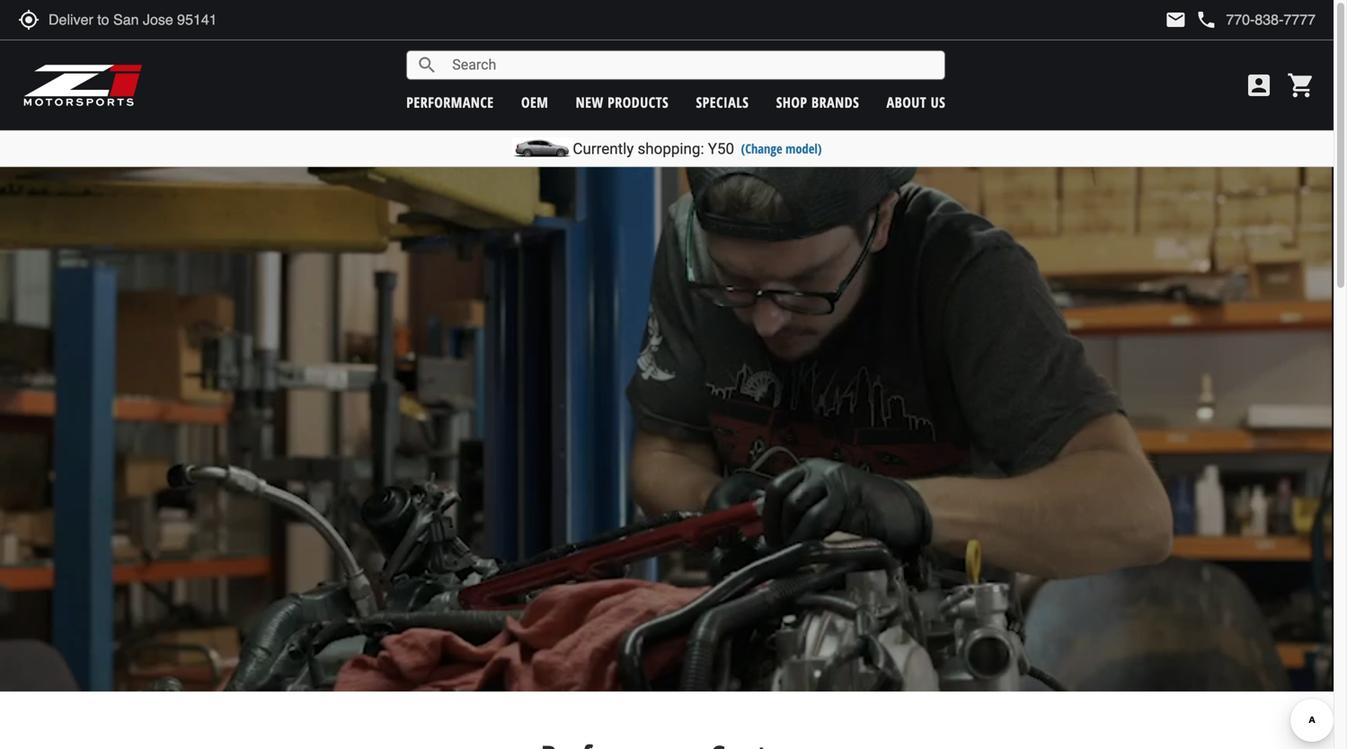Task type: locate. For each thing, give the bounding box(es) containing it.
about
[[887, 93, 927, 112]]

my_location
[[18, 9, 40, 31]]

specials
[[696, 93, 749, 112]]

products
[[608, 93, 669, 112]]

y50
[[708, 140, 735, 158]]

Search search field
[[438, 51, 945, 79]]

phone
[[1196, 9, 1218, 31]]

shopping_cart link
[[1283, 71, 1316, 100]]

about us link
[[887, 93, 946, 112]]

performance link
[[407, 93, 494, 112]]

new products
[[576, 93, 669, 112]]

account_box
[[1245, 71, 1274, 100]]

(change
[[741, 140, 783, 157]]

mail
[[1165, 9, 1187, 31]]

shop
[[777, 93, 808, 112]]

new
[[576, 93, 604, 112]]

oem
[[521, 93, 549, 112]]

(change model) link
[[741, 140, 822, 157]]

about us
[[887, 93, 946, 112]]

shopping_cart
[[1287, 71, 1316, 100]]

model)
[[786, 140, 822, 157]]

currently shopping: y50 (change model)
[[573, 140, 822, 158]]

us
[[931, 93, 946, 112]]



Task type: describe. For each thing, give the bounding box(es) containing it.
shop brands
[[777, 93, 860, 112]]

oem link
[[521, 93, 549, 112]]

search
[[416, 54, 438, 76]]

performance
[[407, 93, 494, 112]]

new products link
[[576, 93, 669, 112]]

brands
[[812, 93, 860, 112]]

phone link
[[1196, 9, 1316, 31]]

mail link
[[1165, 9, 1187, 31]]

z1 motorsports logo image
[[22, 63, 143, 108]]

shopping:
[[638, 140, 704, 158]]

currently
[[573, 140, 634, 158]]

mail phone
[[1165, 9, 1218, 31]]

account_box link
[[1241, 71, 1278, 100]]

specials link
[[696, 93, 749, 112]]

shop brands link
[[777, 93, 860, 112]]



Task type: vqa. For each thing, say whether or not it's contained in the screenshot.
makes
no



